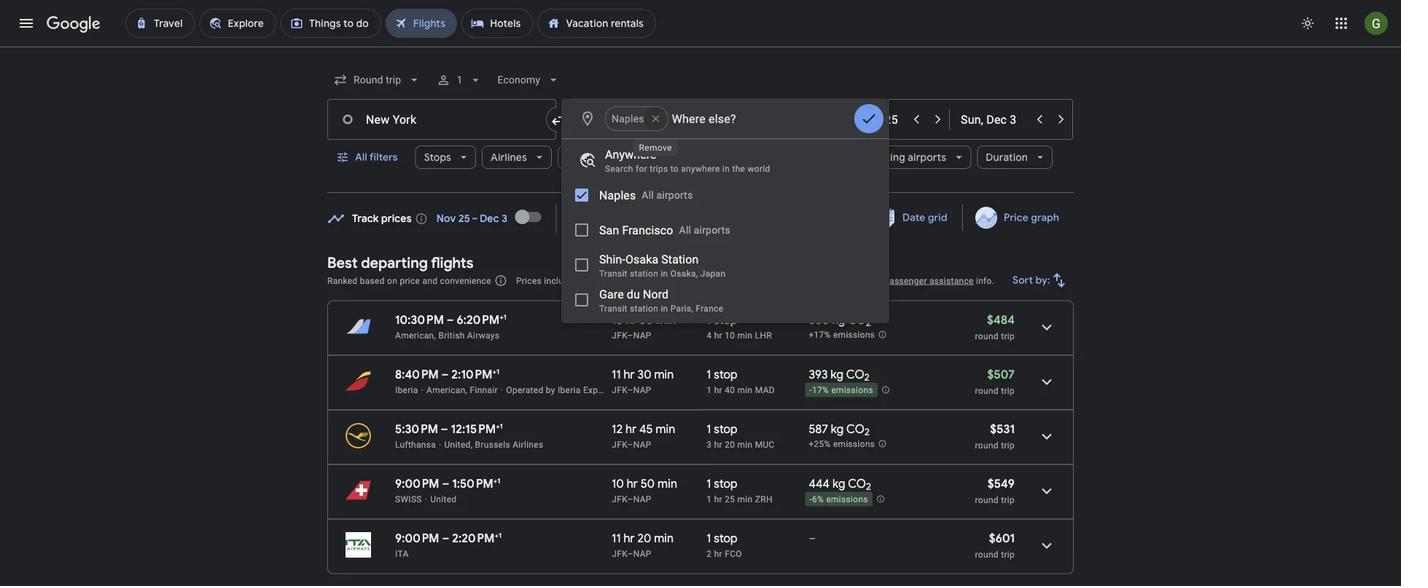 Task type: describe. For each thing, give the bounding box(es) containing it.
learn more about ranking image
[[494, 275, 507, 288]]

jfk for 10 hr 50 min
[[612, 495, 627, 505]]

2 for 444
[[866, 481, 871, 494]]

best departing flights main content
[[327, 200, 1074, 587]]

muc
[[755, 440, 775, 450]]

40
[[725, 385, 735, 396]]

2 iberia from the left
[[558, 385, 581, 396]]

+ for 1:50 pm
[[493, 477, 497, 486]]

leaves john f. kennedy international airport at 9:00 pm on saturday, november 25 and arrives at naples international airport at 2:20 pm on sunday, november 26. element
[[395, 532, 502, 546]]

– up the united,
[[441, 422, 448, 437]]

+17%
[[809, 330, 831, 341]]

remove
[[639, 143, 672, 153]]

search
[[605, 164, 633, 174]]

$601
[[989, 532, 1015, 546]]

trip for $507
[[1001, 386, 1015, 396]]

where else? list box
[[599, 101, 852, 136]]

1 and from the left
[[422, 276, 438, 286]]

444
[[809, 477, 830, 492]]

1 inside 10:30 pm – 6:20 pm + 1
[[504, 313, 507, 322]]

1 inside 8:40 pm – 2:10 pm + 1
[[496, 367, 500, 377]]

change appearance image
[[1290, 6, 1325, 41]]

naples for naples
[[612, 113, 644, 125]]

9:00 pm for 1:50 pm
[[395, 477, 439, 492]]

10 hr 50 min jfk – nap
[[612, 477, 677, 505]]

on
[[387, 276, 397, 286]]

– up british at the bottom
[[447, 313, 454, 328]]

total duration 11 hr 20 min. element
[[612, 532, 707, 549]]

leaves john f. kennedy international airport at 5:30 pm on saturday, november 25 and arrives at naples international airport at 12:15 pm on sunday, november 26. element
[[395, 422, 503, 437]]

10:30 pm – 6:20 pm + 1
[[395, 313, 507, 328]]

12
[[612, 422, 623, 437]]

kg for 550
[[832, 313, 845, 328]]

taxes
[[612, 276, 634, 286]]

prices include required taxes + fees for 1 adult.
[[516, 276, 709, 286]]

mad
[[755, 385, 775, 396]]

nov 25 – dec 3
[[437, 213, 508, 226]]

10:30 pm
[[395, 313, 444, 328]]

hr inside "1 stop 4 hr 10 min lhr"
[[714, 331, 722, 341]]

departure time: 9:00 pm. text field for 1:50 pm
[[395, 477, 439, 492]]

world
[[748, 164, 770, 174]]

france
[[696, 304, 723, 314]]

549 US dollars text field
[[988, 477, 1015, 492]]

british
[[438, 331, 465, 341]]

– inside 13 hr 50 min jfk – nap
[[627, 331, 633, 341]]

trips
[[650, 164, 668, 174]]

484 US dollars text field
[[987, 313, 1015, 328]]

6:20 pm
[[457, 313, 500, 328]]

min inside the 11 hr 30 min jfk – nap
[[654, 367, 674, 382]]

trip for $484
[[1001, 331, 1015, 342]]

45
[[639, 422, 653, 437]]

1 inside 5:30 pm – 12:15 pm + 1
[[500, 422, 503, 431]]

kg for 587
[[831, 422, 844, 437]]

in for gare du nord
[[661, 304, 668, 314]]

9:00 pm – 2:20 pm + 1
[[395, 532, 502, 546]]

du
[[627, 288, 640, 301]]

flight details. leaves john f. kennedy international airport at 9:00 pm on saturday, november 25 and arrives at naples international airport at 2:20 pm on sunday, november 26. image
[[1029, 529, 1064, 564]]

Return text field
[[961, 100, 1028, 139]]

sort
[[1013, 274, 1033, 287]]

+25%
[[809, 440, 831, 450]]

san
[[599, 223, 619, 237]]

lufthansa
[[395, 440, 436, 450]]

Departure time: 5:30 PM. text field
[[395, 422, 438, 437]]

none search field containing where else?
[[327, 63, 1074, 324]]

25
[[725, 495, 735, 505]]

9:00 pm for 2:20 pm
[[395, 532, 439, 546]]

min inside 1 stop 1 hr 25 min zrh
[[737, 495, 753, 505]]

leaves john f. kennedy international airport at 10:30 pm on saturday, november 25 and arrives at naples international airport at 6:20 pm on sunday, november 26. element
[[395, 313, 507, 328]]

2 for 550
[[866, 317, 871, 330]]

paris,
[[671, 304, 693, 314]]

jfk for 13 hr 50 min
[[612, 331, 627, 341]]

american, british airways
[[395, 331, 500, 341]]

550
[[809, 313, 830, 328]]

Arrival time: 1:50 PM on  Sunday, November 26. text field
[[452, 477, 500, 492]]

$484 round trip
[[975, 313, 1015, 342]]

kg for 393
[[831, 367, 844, 382]]

finnair
[[470, 385, 498, 396]]

Departure time: 10:30 PM. text field
[[395, 313, 444, 328]]

nap for 12 hr 45 min
[[633, 440, 652, 450]]

find the best price region
[[327, 200, 1074, 243]]

assistance
[[930, 276, 974, 286]]

learn more about tracked prices image
[[415, 213, 428, 226]]

+ for 6:20 pm
[[500, 313, 504, 322]]

+ for 2:20 pm
[[495, 532, 499, 541]]

1 inside popup button
[[457, 74, 462, 86]]

airways
[[467, 331, 500, 341]]

price for price
[[629, 151, 654, 164]]

based
[[360, 276, 385, 286]]

Arrival time: 2:20 PM on  Sunday, November 26. text field
[[452, 532, 502, 546]]

+ left fees
[[637, 276, 642, 286]]

Departure time: 8:40 PM. text field
[[395, 367, 439, 382]]

for inside best departing flights main content
[[664, 276, 676, 286]]

2 inside 1 stop 2 hr fco
[[707, 549, 712, 560]]

Arrival time: 2:10 PM on  Sunday, November 26. text field
[[452, 367, 500, 382]]

filters
[[370, 151, 398, 164]]

hr inside 13 hr 50 min jfk – nap
[[626, 313, 637, 328]]

anywhere
[[605, 148, 657, 161]]

hr inside 10 hr 50 min jfk – nap
[[627, 477, 638, 492]]

osaka,
[[671, 269, 698, 279]]

in inside anywhere search for trips to anywhere in the world
[[723, 164, 730, 174]]

bags
[[567, 151, 590, 164]]

emissions down 587 kg co 2
[[833, 440, 875, 450]]

duration
[[986, 151, 1028, 164]]

nap for 11 hr 30 min
[[633, 385, 652, 396]]

min inside 11 hr 20 min jfk – nap
[[654, 532, 674, 546]]

Arrival time: 6:20 PM on  Sunday, November 26. text field
[[457, 313, 507, 328]]

flight details. leaves john f. kennedy international airport at 9:00 pm on saturday, november 25 and arrives at naples international airport at 1:50 pm on sunday, november 26. image
[[1029, 474, 1064, 509]]

1 stop 1 hr 25 min zrh
[[707, 477, 773, 505]]

all inside naples all airports
[[642, 189, 654, 201]]

jfk for 11 hr 30 min
[[612, 385, 627, 396]]

where
[[672, 112, 706, 126]]

the
[[732, 164, 745, 174]]

station for du
[[630, 304, 658, 314]]

+25% emissions
[[809, 440, 875, 450]]

in for shin-osaka station
[[661, 269, 668, 279]]

50 for 13
[[639, 313, 654, 328]]

for inside anywhere search for trips to anywhere in the world
[[636, 164, 647, 174]]

– inside the 11 hr 30 min jfk – nap
[[627, 385, 633, 396]]

price
[[400, 276, 420, 286]]

express
[[583, 385, 615, 396]]

1 inside 1 stop 3 hr 20 min muc
[[707, 422, 711, 437]]

emissions button
[[753, 146, 834, 169]]

all inside the san francisco all airports
[[679, 224, 691, 236]]

round for $549
[[975, 495, 999, 506]]

american, finnair
[[427, 385, 498, 396]]

11 hr 20 min jfk – nap
[[612, 532, 674, 560]]

1 stop flight. element for 10 hr 50 min
[[707, 477, 738, 494]]

hr inside 1 stop 1 hr 25 min zrh
[[714, 495, 722, 505]]

station for osaka
[[630, 269, 658, 279]]

1 button
[[430, 63, 489, 98]]

airports inside popup button
[[908, 151, 947, 164]]

convenience
[[440, 276, 491, 286]]

17%
[[812, 386, 829, 396]]

4
[[707, 331, 712, 341]]

leaves john f. kennedy international airport at 9:00 pm on saturday, november 25 and arrives at naples international airport at 1:50 pm on sunday, november 26. element
[[395, 477, 500, 492]]

min inside 13 hr 50 min jfk – nap
[[656, 313, 676, 328]]

transit for gare
[[599, 304, 628, 314]]

all filters button
[[327, 140, 410, 175]]

adult.
[[686, 276, 709, 286]]

trip for $549
[[1001, 495, 1015, 506]]

layover (1 of 1) is a 1 hr 25 min layover at zurich airport in zürich. element
[[707, 494, 802, 506]]

50 for 10
[[641, 477, 655, 492]]

2:10 pm
[[452, 367, 492, 382]]

jfk for 11 hr 20 min
[[612, 549, 627, 560]]

anywhere option
[[561, 143, 889, 178]]

-17% emissions
[[810, 386, 873, 396]]

hr inside 1 stop 2 hr fco
[[714, 549, 722, 560]]

20 inside 1 stop 3 hr 20 min muc
[[725, 440, 735, 450]]

price graph button
[[966, 205, 1071, 231]]

date grid button
[[865, 205, 959, 231]]

connecting airports button
[[840, 140, 971, 175]]

list box containing anywhere
[[561, 139, 889, 324]]

zrh
[[755, 495, 773, 505]]

bags button
[[558, 140, 615, 175]]

flight details. leaves john f. kennedy international airport at 8:40 pm on saturday, november 25 and arrives at naples international airport at 2:10 pm on sunday, november 26. image
[[1029, 365, 1064, 400]]

co for 550
[[848, 313, 866, 328]]

+ for 2:10 pm
[[492, 367, 496, 377]]

price for price graph
[[1004, 211, 1029, 225]]

min inside "1 stop 4 hr 10 min lhr"
[[737, 331, 753, 341]]

to
[[671, 164, 679, 174]]

total duration 10 hr 50 min. element
[[612, 477, 707, 494]]

layover (1 of 1) is a 2 hr layover at leonardo da vinci–fiumicino airport in rome. element
[[707, 549, 802, 560]]

where else?
[[672, 112, 736, 126]]

$484
[[987, 313, 1015, 328]]

kg for 444
[[833, 477, 845, 492]]

any dates
[[571, 213, 620, 226]]

charges
[[748, 276, 781, 286]]

– inside 10 hr 50 min jfk – nap
[[627, 495, 633, 505]]

by:
[[1036, 274, 1051, 287]]

507 US dollars text field
[[987, 367, 1015, 382]]

airlines inside best departing flights main content
[[513, 440, 543, 450]]

$507 round trip
[[975, 367, 1015, 396]]

fees
[[644, 276, 662, 286]]

– up united
[[442, 477, 449, 492]]

main menu image
[[17, 15, 35, 32]]

emissions down 444 kg co 2
[[826, 495, 868, 505]]

emissions down 550 kg co 2 on the right bottom
[[833, 330, 875, 341]]

fco
[[725, 549, 742, 560]]

hr inside 1 stop 3 hr 20 min muc
[[714, 440, 722, 450]]

departure time: 9:00 pm. text field for 2:20 pm
[[395, 532, 439, 546]]

osaka
[[626, 253, 659, 266]]

1 iberia from the left
[[395, 385, 418, 396]]

1 stop 1 hr 40 min mad
[[707, 367, 775, 396]]

0 vertical spatial  image
[[501, 385, 503, 396]]

5:30 pm
[[395, 422, 438, 437]]

1 stop flight. element for 13 hr 50 min
[[707, 313, 738, 330]]

naples all airports
[[599, 188, 693, 202]]

min inside 1 stop 1 hr 40 min mad
[[737, 385, 753, 396]]

– up american, finnair in the left bottom of the page
[[442, 367, 449, 382]]

10 inside 10 hr 50 min jfk – nap
[[612, 477, 624, 492]]

operated
[[506, 385, 544, 396]]



Task type: locate. For each thing, give the bounding box(es) containing it.
0 vertical spatial price
[[629, 151, 654, 164]]

trip for $601
[[1001, 550, 1015, 560]]

- for 393
[[810, 386, 812, 396]]

jfk inside 13 hr 50 min jfk – nap
[[612, 331, 627, 341]]

1 trip from the top
[[1001, 331, 1015, 342]]

3 stop from the top
[[714, 422, 738, 437]]

531 US dollars text field
[[990, 422, 1015, 437]]

2
[[866, 317, 871, 330], [864, 372, 870, 384], [865, 427, 870, 439], [866, 481, 871, 494], [707, 549, 712, 560]]

stop inside 1 stop 1 hr 25 min zrh
[[714, 477, 738, 492]]

20 inside 11 hr 20 min jfk – nap
[[638, 532, 651, 546]]

trip inside $507 round trip
[[1001, 386, 1015, 396]]

min left the muc
[[737, 440, 753, 450]]

min right the 25
[[737, 495, 753, 505]]

2 horizontal spatial airports
[[908, 151, 947, 164]]

co up +17% emissions
[[848, 313, 866, 328]]

nap down total duration 13 hr 50 min. element
[[633, 331, 652, 341]]

nap down total duration 11 hr 20 min. element
[[633, 549, 652, 560]]

layover (1 of 1) is a 1 hr 40 min layover at adolfo suárez madrid–barajas airport in madrid. element
[[707, 385, 802, 396]]

4 stop from the top
[[714, 477, 738, 492]]

nap inside the 11 hr 30 min jfk – nap
[[633, 385, 652, 396]]

stop up layover (1 of 1) is a 4 hr 10 min layover at heathrow airport in london. element
[[714, 313, 738, 328]]

$549 round trip
[[975, 477, 1015, 506]]

0 vertical spatial 9:00 pm
[[395, 477, 439, 492]]

2:20 pm
[[452, 532, 495, 546]]

in left osaka,
[[661, 269, 668, 279]]

co inside 587 kg co 2
[[846, 422, 865, 437]]

 image
[[501, 385, 503, 396], [425, 495, 427, 505]]

1 stop flight. element up 4
[[707, 313, 738, 330]]

1 inside 9:00 pm – 1:50 pm + 1
[[497, 477, 500, 486]]

jfk inside 11 hr 20 min jfk – nap
[[612, 549, 627, 560]]

stop up 40
[[714, 367, 738, 382]]

0 vertical spatial all
[[355, 151, 367, 164]]

trip inside $601 round trip
[[1001, 550, 1015, 560]]

1 stop flight. element for 11 hr 20 min
[[707, 532, 738, 549]]

brussels
[[475, 440, 510, 450]]

total duration 13 hr 50 min. element
[[612, 313, 707, 330]]

airports up station
[[694, 224, 730, 236]]

round inside $601 round trip
[[975, 550, 999, 560]]

round inside $531 round trip
[[975, 441, 999, 451]]

co for 393
[[846, 367, 864, 382]]

1 nap from the top
[[633, 331, 652, 341]]

0 vertical spatial 10
[[725, 331, 735, 341]]

50 down 12 hr 45 min jfk – nap
[[641, 477, 655, 492]]

1
[[457, 74, 462, 86], [678, 276, 683, 286], [504, 313, 507, 322], [707, 313, 711, 328], [496, 367, 500, 377], [707, 367, 711, 382], [707, 385, 712, 396], [500, 422, 503, 431], [707, 422, 711, 437], [497, 477, 500, 486], [707, 477, 711, 492], [707, 495, 712, 505], [499, 532, 502, 541], [707, 532, 711, 546]]

nap for 13 hr 50 min
[[633, 331, 652, 341]]

trip inside $484 round trip
[[1001, 331, 1015, 342]]

in left the
[[723, 164, 730, 174]]

connecting airports
[[849, 151, 947, 164]]

0 vertical spatial for
[[636, 164, 647, 174]]

1 9:00 pm from the top
[[395, 477, 439, 492]]

1 vertical spatial 10
[[612, 477, 624, 492]]

any
[[571, 213, 590, 226]]

3 inside 1 stop 3 hr 20 min muc
[[707, 440, 712, 450]]

1 inside "1 stop 4 hr 10 min lhr"
[[707, 313, 711, 328]]

0 vertical spatial 50
[[639, 313, 654, 328]]

leaves john f. kennedy international airport at 8:40 pm on saturday, november 25 and arrives at naples international airport at 2:10 pm on sunday, november 26. element
[[395, 367, 500, 382]]

ita
[[395, 549, 409, 560]]

co
[[848, 313, 866, 328], [846, 367, 864, 382], [846, 422, 865, 437], [848, 477, 866, 492]]

jfk inside the 11 hr 30 min jfk – nap
[[612, 385, 627, 396]]

min right 30
[[654, 367, 674, 382]]

hr right 13
[[626, 313, 637, 328]]

best departing flights
[[327, 254, 474, 272]]

1 horizontal spatial all
[[642, 189, 654, 201]]

11 inside 11 hr 20 min jfk – nap
[[612, 532, 621, 546]]

nap inside 11 hr 20 min jfk – nap
[[633, 549, 652, 560]]

list box
[[561, 139, 889, 324]]

10 down 12 hr 45 min jfk – nap
[[612, 477, 624, 492]]

1 round from the top
[[975, 331, 999, 342]]

0 horizontal spatial for
[[636, 164, 647, 174]]

in inside gare du nord transit station in paris, france
[[661, 304, 668, 314]]

0 horizontal spatial 10
[[612, 477, 624, 492]]

9:00 pm up swiss
[[395, 477, 439, 492]]

stop inside 1 stop 3 hr 20 min muc
[[714, 422, 738, 437]]

11 for 11 hr 20 min
[[612, 532, 621, 546]]

japan
[[700, 269, 726, 279]]

date grid
[[903, 211, 948, 225]]

graph
[[1031, 211, 1059, 225]]

0 horizontal spatial price
[[629, 151, 654, 164]]

co up -6% emissions
[[848, 477, 866, 492]]

min inside 1 stop 3 hr 20 min muc
[[737, 440, 753, 450]]

nap for 11 hr 20 min
[[633, 549, 652, 560]]

transit for shin-
[[599, 269, 628, 279]]

Departure time: 9:00 PM. text field
[[395, 477, 439, 492], [395, 532, 439, 546]]

0 horizontal spatial airports
[[657, 189, 693, 201]]

2 vertical spatial airports
[[694, 224, 730, 236]]

jfk inside 10 hr 50 min jfk – nap
[[612, 495, 627, 505]]

nap inside 10 hr 50 min jfk – nap
[[633, 495, 652, 505]]

2 up +25% emissions
[[865, 427, 870, 439]]

1 horizontal spatial and
[[783, 276, 798, 286]]

kg up +25% emissions
[[831, 422, 844, 437]]

5 jfk from the top
[[612, 549, 627, 560]]

Arrival time: 12:15 PM on  Sunday, November 26. text field
[[451, 422, 503, 437]]

kg
[[832, 313, 845, 328], [831, 367, 844, 382], [831, 422, 844, 437], [833, 477, 845, 492]]

3 trip from the top
[[1001, 441, 1015, 451]]

naples up anywhere
[[612, 113, 644, 125]]

1 vertical spatial station
[[630, 304, 658, 314]]

– inside 11 hr 20 min jfk – nap
[[627, 549, 633, 560]]

1 vertical spatial for
[[664, 276, 676, 286]]

0 vertical spatial airlines
[[491, 151, 527, 164]]

hr down 10 hr 50 min jfk – nap
[[624, 532, 635, 546]]

1 station from the top
[[630, 269, 658, 279]]

3 inside find the best price region
[[502, 213, 508, 226]]

stop inside "1 stop 4 hr 10 min lhr"
[[714, 313, 738, 328]]

1 stop flight. element down 40
[[707, 422, 738, 439]]

1 vertical spatial 9:00 pm
[[395, 532, 439, 546]]

+ inside 10:30 pm – 6:20 pm + 1
[[500, 313, 504, 322]]

total duration 12 hr 45 min. element
[[612, 422, 707, 439]]

1 horizontal spatial for
[[664, 276, 676, 286]]

francisco
[[622, 223, 673, 237]]

departure time: 9:00 pm. text field up swiss
[[395, 477, 439, 492]]

11 down 10 hr 50 min jfk – nap
[[612, 532, 621, 546]]

+ inside 9:00 pm – 2:20 pm + 1
[[495, 532, 499, 541]]

hr inside 11 hr 20 min jfk – nap
[[624, 532, 635, 546]]

12 hr 45 min jfk – nap
[[612, 422, 675, 450]]

station inside shin-osaka station transit station in osaka, japan
[[630, 269, 658, 279]]

round for $484
[[975, 331, 999, 342]]

jfk for 12 hr 45 min
[[612, 440, 627, 450]]

1 - from the top
[[810, 386, 812, 396]]

3 for stop
[[707, 440, 712, 450]]

sort by: button
[[1007, 263, 1074, 298]]

american, down 10:30 pm
[[395, 331, 436, 341]]

3 for 25 – dec
[[502, 213, 508, 226]]

round down $601
[[975, 550, 999, 560]]

round inside $484 round trip
[[975, 331, 999, 342]]

station down osaka
[[630, 269, 658, 279]]

total duration 11 hr 30 min. element
[[612, 367, 707, 385]]

emissions
[[833, 330, 875, 341], [831, 386, 873, 396], [833, 440, 875, 450], [826, 495, 868, 505]]

transit down 'shin-'
[[599, 269, 628, 279]]

2 station from the top
[[630, 304, 658, 314]]

25 – dec
[[459, 213, 499, 226]]

+ down united, brussels airlines
[[493, 477, 497, 486]]

flights
[[431, 254, 474, 272]]

1 stop flight. element for 11 hr 30 min
[[707, 367, 738, 385]]

stop for 13 hr 50 min
[[714, 313, 738, 328]]

round for $507
[[975, 386, 999, 396]]

9:00 pm
[[395, 477, 439, 492], [395, 532, 439, 546]]

kg up -6% emissions
[[833, 477, 845, 492]]

flight details. leaves john f. kennedy international airport at 5:30 pm on saturday, november 25 and arrives at naples international airport at 12:15 pm on sunday, november 26. image
[[1029, 420, 1064, 455]]

date
[[903, 211, 926, 225]]

round for $601
[[975, 550, 999, 560]]

nap for 10 hr 50 min
[[633, 495, 652, 505]]

layover (1 of 1) is a 4 hr 10 min layover at heathrow airport in london. element
[[707, 330, 802, 342]]

co for 587
[[846, 422, 865, 437]]

20 left the muc
[[725, 440, 735, 450]]

444 kg co 2
[[809, 477, 871, 494]]

– down total duration 12 hr 45 min. element
[[627, 440, 633, 450]]

stop for 11 hr 20 min
[[714, 532, 738, 546]]

11 hr 30 min jfk – nap
[[612, 367, 674, 396]]

0 vertical spatial 3
[[502, 213, 508, 226]]

departing
[[361, 254, 428, 272]]

passenger
[[884, 276, 927, 286]]

trip for $531
[[1001, 441, 1015, 451]]

price graph
[[1004, 211, 1059, 225]]

min right 40
[[737, 385, 753, 396]]

co up +25% emissions
[[846, 422, 865, 437]]

$507
[[987, 367, 1015, 382]]

5 trip from the top
[[1001, 550, 1015, 560]]

2 up -6% emissions
[[866, 481, 871, 494]]

50 inside 10 hr 50 min jfk – nap
[[641, 477, 655, 492]]

and right the price
[[422, 276, 438, 286]]

american, down 8:40 pm – 2:10 pm + 1
[[427, 385, 468, 396]]

stop for 11 hr 30 min
[[714, 367, 738, 382]]

all left filters
[[355, 151, 367, 164]]

+ for 12:15 pm
[[496, 422, 500, 431]]

naples for naples all airports
[[599, 188, 636, 202]]

1 stop 3 hr 20 min muc
[[707, 422, 775, 450]]

None search field
[[327, 63, 1074, 324]]

2 nap from the top
[[633, 385, 652, 396]]

2 up -17% emissions
[[864, 372, 870, 384]]

co up -17% emissions
[[846, 367, 864, 382]]

1 horizontal spatial 10
[[725, 331, 735, 341]]

jfk down 12
[[612, 440, 627, 450]]

stop up the 25
[[714, 477, 738, 492]]

+ inside 9:00 pm – 1:50 pm + 1
[[493, 477, 497, 486]]

co inside 550 kg co 2
[[848, 313, 866, 328]]

0 vertical spatial station
[[630, 269, 658, 279]]

all down trips
[[642, 189, 654, 201]]

1 vertical spatial 20
[[638, 532, 651, 546]]

co inside 393 kg co 2
[[846, 367, 864, 382]]

-
[[810, 386, 812, 396], [810, 495, 812, 505]]

13
[[612, 313, 623, 328]]

9:00 pm – 1:50 pm + 1
[[395, 477, 500, 492]]

2 transit from the top
[[599, 304, 628, 314]]

co inside 444 kg co 2
[[848, 477, 866, 492]]

airlines inside popup button
[[491, 151, 527, 164]]

min inside 10 hr 50 min jfk – nap
[[658, 477, 677, 492]]

emissions down 393 kg co 2
[[831, 386, 873, 396]]

5 1 stop flight. element from the top
[[707, 532, 738, 549]]

10 inside "1 stop 4 hr 10 min lhr"
[[725, 331, 735, 341]]

round down "$507"
[[975, 386, 999, 396]]

1 horizontal spatial price
[[1004, 211, 1029, 225]]

4 jfk from the top
[[612, 495, 627, 505]]

11 for 11 hr 30 min
[[612, 367, 621, 382]]

0 vertical spatial 20
[[725, 440, 735, 450]]

all filters
[[355, 151, 398, 164]]

11 inside the 11 hr 30 min jfk – nap
[[612, 367, 621, 382]]

0 horizontal spatial 3
[[502, 213, 508, 226]]

stop up layover (1 of 1) is a 3 hr 20 min layover at munich international airport in munich. element
[[714, 422, 738, 437]]

for
[[636, 164, 647, 174], [664, 276, 676, 286]]

emissions
[[762, 151, 809, 164]]

price inside button
[[1004, 211, 1029, 225]]

grid
[[928, 211, 948, 225]]

1 jfk from the top
[[612, 331, 627, 341]]

airports down to
[[657, 189, 693, 201]]

prices
[[516, 276, 542, 286]]

round inside $507 round trip
[[975, 386, 999, 396]]

+ inside 5:30 pm – 12:15 pm + 1
[[496, 422, 500, 431]]

1 vertical spatial 3
[[707, 440, 712, 450]]

for left trips
[[636, 164, 647, 174]]

stop inside 1 stop 2 hr fco
[[714, 532, 738, 546]]

united, brussels airlines
[[444, 440, 543, 450]]

$531 round trip
[[975, 422, 1015, 451]]

– left 2:20 pm on the bottom of page
[[442, 532, 449, 546]]

in inside shin-osaka station transit station in osaka, japan
[[661, 269, 668, 279]]

4 1 stop flight. element from the top
[[707, 477, 738, 494]]

1 vertical spatial -
[[810, 495, 812, 505]]

0 vertical spatial transit
[[599, 269, 628, 279]]

0 horizontal spatial and
[[422, 276, 438, 286]]

trip inside $531 round trip
[[1001, 441, 1015, 451]]

1 vertical spatial american,
[[427, 385, 468, 396]]

price inside popup button
[[629, 151, 654, 164]]

1 vertical spatial transit
[[599, 304, 628, 314]]

2 inside 587 kg co 2
[[865, 427, 870, 439]]

passenger assistance button
[[884, 276, 974, 286]]

1 11 from the top
[[612, 367, 621, 382]]

hr inside the 11 hr 30 min jfk – nap
[[624, 367, 635, 382]]

1 horizontal spatial 20
[[725, 440, 735, 450]]

trip down $484
[[1001, 331, 1015, 342]]

round down $484
[[975, 331, 999, 342]]

2 departure time: 9:00 pm. text field from the top
[[395, 532, 439, 546]]

50 down nord at the left
[[639, 313, 654, 328]]

2 vertical spatial all
[[679, 224, 691, 236]]

united
[[430, 495, 457, 505]]

2 up +17% emissions
[[866, 317, 871, 330]]

min inside 12 hr 45 min jfk – nap
[[656, 422, 675, 437]]

trip inside $549 round trip
[[1001, 495, 1015, 506]]

1 vertical spatial price
[[1004, 211, 1029, 225]]

jfk down the total duration 10 hr 50 min. element at the bottom of page
[[612, 495, 627, 505]]

done image
[[860, 110, 878, 128]]

1 stop flight. element up 40
[[707, 367, 738, 385]]

1 inside 1 stop 2 hr fco
[[707, 532, 711, 546]]

min left lhr
[[737, 331, 753, 341]]

0 vertical spatial 11
[[612, 367, 621, 382]]

10
[[725, 331, 735, 341], [612, 477, 624, 492]]

stop
[[714, 313, 738, 328], [714, 367, 738, 382], [714, 422, 738, 437], [714, 477, 738, 492], [714, 532, 738, 546]]

1 departure time: 9:00 pm. text field from the top
[[395, 477, 439, 492]]

5 nap from the top
[[633, 549, 652, 560]]

round inside $549 round trip
[[975, 495, 999, 506]]

4 nap from the top
[[633, 495, 652, 505]]

american, for american, finnair
[[427, 385, 468, 396]]

hr right 12
[[626, 422, 637, 437]]

8:40 pm – 2:10 pm + 1
[[395, 367, 500, 382]]

1 vertical spatial airlines
[[513, 440, 543, 450]]

- for 444
[[810, 495, 812, 505]]

airports inside naples all airports
[[657, 189, 693, 201]]

all up station
[[679, 224, 691, 236]]

393
[[809, 367, 828, 382]]

0 vertical spatial departure time: 9:00 pm. text field
[[395, 477, 439, 492]]

 image right finnair
[[501, 385, 503, 396]]

gare du nord transit station in paris, france
[[599, 288, 723, 314]]

Where else? text field
[[671, 101, 852, 136]]

None text field
[[327, 99, 556, 140]]

1 vertical spatial airports
[[657, 189, 693, 201]]

1 stop flight. element up the 25
[[707, 477, 738, 494]]

601 US dollars text field
[[989, 532, 1015, 546]]

13 hr 50 min jfk – nap
[[612, 313, 676, 341]]

connecting
[[849, 151, 905, 164]]

2 1 stop flight. element from the top
[[707, 367, 738, 385]]

1 horizontal spatial  image
[[501, 385, 503, 396]]

enter your destination dialog
[[561, 98, 889, 324]]

2 trip from the top
[[1001, 386, 1015, 396]]

kg inside 550 kg co 2
[[832, 313, 845, 328]]

1 vertical spatial 11
[[612, 532, 621, 546]]

iberia
[[395, 385, 418, 396], [558, 385, 581, 396]]

airlines right brussels
[[513, 440, 543, 450]]

nov
[[437, 213, 456, 226]]

sort by:
[[1013, 274, 1051, 287]]

stop for 10 hr 50 min
[[714, 477, 738, 492]]

2 11 from the top
[[612, 532, 621, 546]]

2 jfk from the top
[[612, 385, 627, 396]]

track prices
[[352, 213, 412, 226]]

all inside button
[[355, 151, 367, 164]]

departure time: 9:00 pm. text field up ita
[[395, 532, 439, 546]]

min down nord at the left
[[656, 313, 676, 328]]

1 transit from the top
[[599, 269, 628, 279]]

american, for american, british airways
[[395, 331, 436, 341]]

kg up +17% emissions
[[832, 313, 845, 328]]

trip down "$507"
[[1001, 386, 1015, 396]]

0 horizontal spatial all
[[355, 151, 367, 164]]

 image left united
[[425, 495, 427, 505]]

hr inside 1 stop 1 hr 40 min mad
[[714, 385, 722, 396]]

kg inside 393 kg co 2
[[831, 367, 844, 382]]

2 round from the top
[[975, 386, 999, 396]]

4 round from the top
[[975, 495, 999, 506]]

nap down 45
[[633, 440, 652, 450]]

trip down 549 us dollars text box
[[1001, 495, 1015, 506]]

station inside gare du nord transit station in paris, france
[[630, 304, 658, 314]]

3 down total duration 12 hr 45 min. element
[[707, 440, 712, 450]]

2 inside 444 kg co 2
[[866, 481, 871, 494]]

- down 444
[[810, 495, 812, 505]]

flight details. leaves john f. kennedy international airport at 10:30 pm on saturday, november 25 and arrives at naples international airport at 6:20 pm on sunday, november 26. image
[[1029, 310, 1064, 345]]

in down nord at the left
[[661, 304, 668, 314]]

swiss
[[395, 495, 422, 505]]

1 horizontal spatial 3
[[707, 440, 712, 450]]

lhr
[[755, 331, 772, 341]]

anywhere search for trips to anywhere in the world
[[605, 148, 770, 174]]

2 stop from the top
[[714, 367, 738, 382]]

– down 6% at the bottom right of page
[[809, 532, 816, 546]]

1 stop flight. element
[[707, 313, 738, 330], [707, 367, 738, 385], [707, 422, 738, 439], [707, 477, 738, 494], [707, 532, 738, 549]]

– right express
[[627, 385, 633, 396]]

2 and from the left
[[783, 276, 798, 286]]

0 horizontal spatial  image
[[425, 495, 427, 505]]

2 left "fco"
[[707, 549, 712, 560]]

0 vertical spatial american,
[[395, 331, 436, 341]]

passenger assistance
[[884, 276, 974, 286]]

iberia right by
[[558, 385, 581, 396]]

9:00 pm up ita
[[395, 532, 439, 546]]

min right 45
[[656, 422, 675, 437]]

1 vertical spatial in
[[661, 269, 668, 279]]

swap origin and destination. image
[[550, 111, 568, 128]]

naples option
[[605, 101, 668, 136]]

4 trip from the top
[[1001, 495, 1015, 506]]

hr left "fco"
[[714, 549, 722, 560]]

stop up "fco"
[[714, 532, 738, 546]]

1 stop flight. element for 12 hr 45 min
[[707, 422, 738, 439]]

1 stop from the top
[[714, 313, 738, 328]]

round for $531
[[975, 441, 999, 451]]

2 for 393
[[864, 372, 870, 384]]

3 round from the top
[[975, 441, 999, 451]]

required
[[576, 276, 610, 286]]

stops
[[424, 151, 451, 164]]

hr left 40
[[714, 385, 722, 396]]

3 nap from the top
[[633, 440, 652, 450]]

round
[[975, 331, 999, 342], [975, 386, 999, 396], [975, 441, 999, 451], [975, 495, 999, 506], [975, 550, 999, 560]]

0 horizontal spatial 20
[[638, 532, 651, 546]]

american,
[[395, 331, 436, 341], [427, 385, 468, 396]]

anywhere
[[681, 164, 720, 174]]

3 1 stop flight. element from the top
[[707, 422, 738, 439]]

transit inside shin-osaka station transit station in osaka, japan
[[599, 269, 628, 279]]

jfk down 13
[[612, 331, 627, 341]]

0 vertical spatial naples
[[612, 113, 644, 125]]

– down total duration 11 hr 20 min. element
[[627, 549, 633, 560]]

2 inside 393 kg co 2
[[864, 372, 870, 384]]

kg up -17% emissions
[[831, 367, 844, 382]]

naples
[[612, 113, 644, 125], [599, 188, 636, 202]]

2 horizontal spatial all
[[679, 224, 691, 236]]

1 horizontal spatial airports
[[694, 224, 730, 236]]

 image
[[421, 385, 424, 396]]

transit inside gare du nord transit station in paris, france
[[599, 304, 628, 314]]

optional charges and
[[711, 276, 800, 286]]

+ up finnair
[[492, 367, 496, 377]]

1 vertical spatial all
[[642, 189, 654, 201]]

1 vertical spatial departure time: 9:00 pm. text field
[[395, 532, 439, 546]]

0 vertical spatial in
[[723, 164, 730, 174]]

hr inside 12 hr 45 min jfk – nap
[[626, 422, 637, 437]]

nord
[[643, 288, 669, 301]]

iberia down 8:40 pm text field
[[395, 385, 418, 396]]

None field
[[327, 67, 427, 93], [492, 67, 567, 93], [327, 67, 427, 93], [492, 67, 567, 93]]

Departure text field
[[838, 100, 905, 139]]

1 1 stop flight. element from the top
[[707, 313, 738, 330]]

3 jfk from the top
[[612, 440, 627, 450]]

jfk
[[612, 331, 627, 341], [612, 385, 627, 396], [612, 440, 627, 450], [612, 495, 627, 505], [612, 549, 627, 560]]

+ up united, brussels airlines
[[496, 422, 500, 431]]

$549
[[988, 477, 1015, 492]]

ranked based on price and convenience
[[327, 276, 491, 286]]

5:30 pm – 12:15 pm + 1
[[395, 422, 503, 437]]

nap inside 13 hr 50 min jfk – nap
[[633, 331, 652, 341]]

1 vertical spatial 50
[[641, 477, 655, 492]]

– inside 12 hr 45 min jfk – nap
[[627, 440, 633, 450]]

2 for 587
[[865, 427, 870, 439]]

min down 12 hr 45 min jfk – nap
[[658, 477, 677, 492]]

2 vertical spatial in
[[661, 304, 668, 314]]

nap
[[633, 331, 652, 341], [633, 385, 652, 396], [633, 440, 652, 450], [633, 495, 652, 505], [633, 549, 652, 560]]

5 stop from the top
[[714, 532, 738, 546]]

1 vertical spatial naples
[[599, 188, 636, 202]]

nap inside 12 hr 45 min jfk – nap
[[633, 440, 652, 450]]

kg inside 587 kg co 2
[[831, 422, 844, 437]]

12:15 pm
[[451, 422, 496, 437]]

hr left the muc
[[714, 440, 722, 450]]

+ inside 8:40 pm – 2:10 pm + 1
[[492, 367, 496, 377]]

co for 444
[[848, 477, 866, 492]]

hr left the 25
[[714, 495, 722, 505]]

loading results progress bar
[[0, 47, 1401, 50]]

0 vertical spatial airports
[[908, 151, 947, 164]]

2 - from the top
[[810, 495, 812, 505]]

2 inside 550 kg co 2
[[866, 317, 871, 330]]

550 kg co 2
[[809, 313, 871, 330]]

transit down gare
[[599, 304, 628, 314]]

50 inside 13 hr 50 min jfk – nap
[[639, 313, 654, 328]]

2 9:00 pm from the top
[[395, 532, 439, 546]]

airports right connecting
[[908, 151, 947, 164]]

1 horizontal spatial iberia
[[558, 385, 581, 396]]

5 round from the top
[[975, 550, 999, 560]]

trip down $601
[[1001, 550, 1015, 560]]

stop for 12 hr 45 min
[[714, 422, 738, 437]]

airlines button
[[482, 140, 552, 175]]

station down du
[[630, 304, 658, 314]]

0 horizontal spatial iberia
[[395, 385, 418, 396]]

1 vertical spatial  image
[[425, 495, 427, 505]]

kg inside 444 kg co 2
[[833, 477, 845, 492]]

1 inside 9:00 pm – 2:20 pm + 1
[[499, 532, 502, 541]]

layover (1 of 1) is a 3 hr 20 min layover at munich international airport in munich. element
[[707, 439, 802, 451]]

0 vertical spatial -
[[810, 386, 812, 396]]

50
[[639, 313, 654, 328], [641, 477, 655, 492]]

20 down 10 hr 50 min jfk – nap
[[638, 532, 651, 546]]

airports inside the san francisco all airports
[[694, 224, 730, 236]]



Task type: vqa. For each thing, say whether or not it's contained in the screenshot.
min within 1 stop 3 hr 20 min MUC
yes



